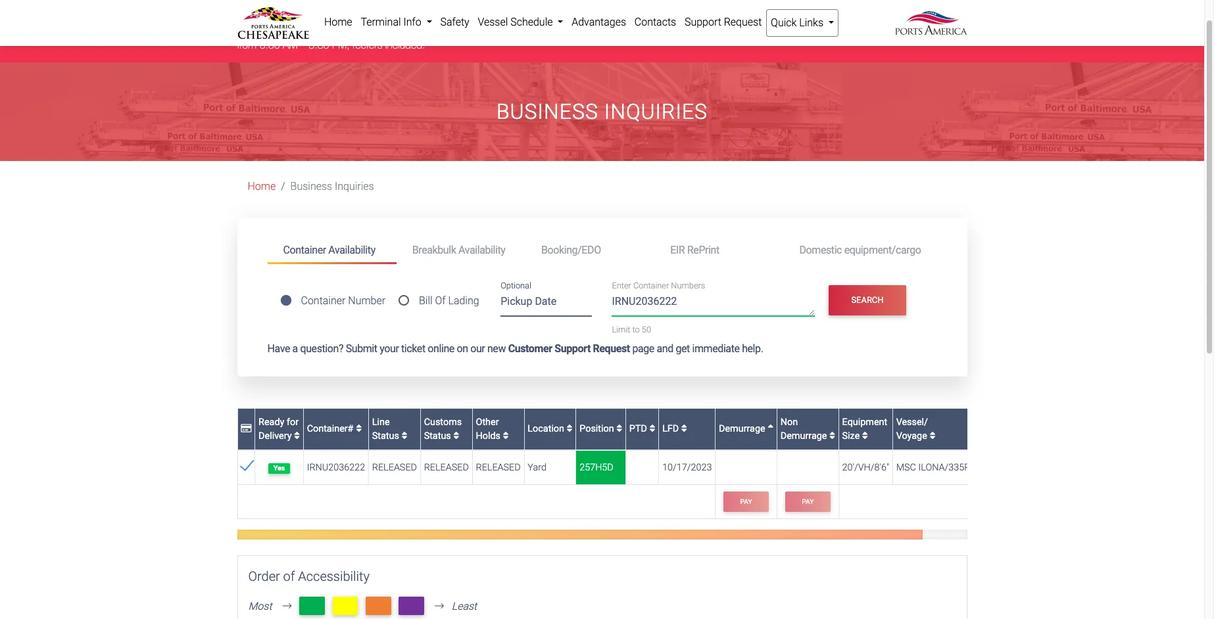 Task type: describe. For each thing, give the bounding box(es) containing it.
equipment size
[[843, 417, 888, 442]]

1 the from the left
[[258, 24, 275, 36]]

info
[[404, 16, 422, 28]]

search
[[852, 296, 884, 306]]

position
[[580, 424, 617, 435]]

submit
[[346, 343, 377, 355]]

question?
[[300, 343, 344, 355]]

domestic equipment/cargo
[[800, 244, 922, 256]]

container for container availability
[[283, 244, 326, 256]]

eir reprint
[[671, 244, 720, 256]]

3 mt from the left
[[371, 599, 386, 614]]

the seagirt marine terminal gates will be open on october 9th, columbus day. the main gate and new vail gate will process trucks from 6:00 am – 3:30 pm, reefers included. alert
[[0, 12, 1205, 63]]

booking/edo
[[542, 244, 601, 256]]

customs status
[[424, 417, 462, 442]]

help.
[[742, 343, 764, 355]]

3 released from the left
[[476, 463, 521, 474]]

50
[[642, 325, 651, 335]]

1 horizontal spatial business
[[497, 99, 599, 124]]

0 horizontal spatial business inquiries
[[291, 180, 374, 193]]

customer support request link
[[508, 343, 630, 355]]

open
[[439, 24, 461, 36]]

limit to 50
[[612, 325, 651, 335]]

bullhorn image
[[237, 22, 258, 37]]

1 vertical spatial business
[[291, 180, 332, 193]]

sort image for lfd
[[682, 425, 687, 434]]

–
[[301, 39, 306, 51]]

schedule
[[511, 16, 553, 28]]

and inside the seagirt marine terminal gates will be open on october 9th, columbus day. the main gate and new vail gate will process trucks from 6:00 am – 3:30 pm, reefers included.
[[672, 24, 689, 36]]

have a question? submit your ticket online on our new customer support request page and get immediate help.
[[267, 343, 764, 355]]

of
[[283, 569, 295, 585]]

customer
[[508, 343, 552, 355]]

20'/vh/8'6"
[[843, 463, 890, 474]]

ticket
[[401, 343, 426, 355]]

3:30
[[309, 39, 329, 51]]

equipment/cargo
[[845, 244, 922, 256]]

the seagirt marine terminal gates will be open on october 9th, columbus day. the main gate and new vail gate will process trucks from 6:00 am – 3:30 pm, reefers included. link
[[237, 24, 834, 51]]

numbers
[[671, 281, 706, 291]]

pm,
[[332, 39, 350, 51]]

booking/edo link
[[526, 238, 655, 263]]

trucks
[[807, 24, 834, 36]]

eir
[[671, 244, 685, 256]]

yes
[[274, 464, 285, 473]]

for
[[287, 417, 299, 428]]

breakbulk availability
[[412, 244, 506, 256]]

enter container numbers
[[612, 281, 706, 291]]

sort up image
[[768, 425, 774, 434]]

yard
[[528, 463, 547, 474]]

0 vertical spatial home link
[[320, 9, 357, 36]]

1 vertical spatial and
[[657, 343, 674, 355]]

optional
[[501, 281, 532, 291]]

1 vertical spatial support
[[555, 343, 591, 355]]

location
[[528, 424, 567, 435]]

1 mt from the left
[[305, 599, 320, 614]]

demurrage inside non demurrage
[[781, 431, 827, 442]]

safety
[[441, 16, 470, 28]]

0 horizontal spatial home
[[248, 180, 276, 193]]

ilona/335r
[[919, 463, 971, 474]]

vessel/ voyage
[[897, 417, 930, 442]]

lading
[[448, 295, 479, 307]]

quick
[[771, 16, 797, 29]]

voyage
[[897, 431, 928, 442]]

limit
[[612, 325, 631, 335]]

online
[[428, 343, 455, 355]]

columbus
[[537, 24, 582, 36]]

2 gate from the left
[[732, 24, 751, 36]]

close image
[[958, 23, 968, 38]]

holds
[[476, 431, 501, 442]]

container#
[[307, 424, 356, 435]]

bill of lading
[[419, 295, 479, 307]]

irnu2036222
[[307, 463, 365, 474]]

your
[[380, 343, 399, 355]]

line status
[[372, 417, 402, 442]]

sort image inside location 'link'
[[567, 425, 573, 434]]

support request
[[685, 16, 762, 28]]

equipment
[[843, 417, 888, 428]]

customs
[[424, 417, 462, 428]]

sort image left customs status
[[402, 432, 408, 441]]

breakbulk
[[412, 244, 456, 256]]

contacts
[[635, 16, 677, 28]]

Optional text field
[[501, 291, 593, 317]]

container availability
[[283, 244, 376, 256]]

immediate
[[693, 343, 740, 355]]

position link
[[580, 424, 623, 435]]

seagirt
[[278, 24, 308, 36]]

9th,
[[517, 24, 534, 36]]

least
[[452, 601, 477, 614]]

vail
[[715, 24, 729, 36]]

size
[[843, 431, 860, 442]]

257h5d
[[580, 463, 614, 474]]



Task type: vqa. For each thing, say whether or not it's contained in the screenshot.
the Container Availability in the left of the page
yes



Task type: locate. For each thing, give the bounding box(es) containing it.
0 horizontal spatial status
[[372, 431, 399, 442]]

main
[[626, 24, 647, 36]]

vessel schedule
[[478, 16, 556, 28]]

gate right main
[[650, 24, 669, 36]]

1 gate from the left
[[650, 24, 669, 36]]

safety link
[[436, 9, 474, 36]]

sort image for position
[[617, 425, 623, 434]]

0 horizontal spatial home link
[[248, 180, 276, 193]]

availability up "container number"
[[329, 244, 376, 256]]

be
[[425, 24, 436, 36]]

terminal info link
[[357, 9, 436, 36]]

non demurrage
[[781, 417, 830, 442]]

the right day.
[[607, 24, 623, 36]]

1 availability from the left
[[329, 244, 376, 256]]

sort image for voyage
[[930, 432, 936, 441]]

request left quick
[[724, 16, 762, 28]]

0 horizontal spatial availability
[[329, 244, 376, 256]]

container left number
[[301, 295, 346, 307]]

demurrage
[[719, 424, 768, 435], [781, 431, 827, 442]]

ptd link
[[630, 424, 656, 435]]

contacts link
[[631, 9, 681, 36]]

reprint
[[688, 244, 720, 256]]

0 vertical spatial on
[[464, 24, 475, 36]]

other
[[476, 417, 499, 428]]

1 status from the left
[[372, 431, 399, 442]]

home link
[[320, 9, 357, 36], [248, 180, 276, 193]]

lfd link
[[663, 424, 687, 435]]

request down limit in the bottom right of the page
[[593, 343, 630, 355]]

sort image
[[617, 425, 623, 434], [650, 425, 656, 434], [682, 425, 687, 434], [294, 432, 300, 441], [402, 432, 408, 441]]

container availability link
[[267, 238, 397, 264]]

on inside the seagirt marine terminal gates will be open on october 9th, columbus day. the main gate and new vail gate will process trucks from 6:00 am – 3:30 pm, reefers included.
[[464, 24, 475, 36]]

sort image for demurrage
[[830, 432, 836, 441]]

1 horizontal spatial demurrage
[[781, 431, 827, 442]]

status for line
[[372, 431, 399, 442]]

number
[[348, 295, 386, 307]]

1 vertical spatial home link
[[248, 180, 276, 193]]

ptd
[[630, 424, 650, 435]]

released down customs status
[[424, 463, 469, 474]]

home
[[324, 16, 352, 28], [248, 180, 276, 193]]

sort image for size
[[863, 432, 868, 441]]

0 vertical spatial and
[[672, 24, 689, 36]]

ready
[[259, 417, 284, 428]]

sort image left line
[[356, 425, 362, 434]]

2 the from the left
[[607, 24, 623, 36]]

1 horizontal spatial long arrow right image
[[430, 602, 449, 612]]

0 horizontal spatial demurrage
[[719, 424, 768, 435]]

demurrage left non
[[719, 424, 768, 435]]

sort image down for
[[294, 432, 300, 441]]

page
[[633, 343, 655, 355]]

2 status from the left
[[424, 431, 451, 442]]

sort image down customs
[[454, 432, 460, 441]]

0 horizontal spatial support
[[555, 343, 591, 355]]

gates
[[382, 24, 406, 36]]

business
[[497, 99, 599, 124], [291, 180, 332, 193]]

container up "container number"
[[283, 244, 326, 256]]

quick links link
[[766, 9, 839, 37]]

sort image for status
[[454, 432, 460, 441]]

status inside line status
[[372, 431, 399, 442]]

1 vertical spatial container
[[634, 281, 669, 291]]

marine
[[311, 24, 341, 36]]

terminal inside the seagirt marine terminal gates will be open on october 9th, columbus day. the main gate and new vail gate will process trucks from 6:00 am – 3:30 pm, reefers included.
[[344, 24, 379, 36]]

status for customs
[[424, 431, 451, 442]]

support right customer
[[555, 343, 591, 355]]

1 horizontal spatial status
[[424, 431, 451, 442]]

sort image left position
[[567, 425, 573, 434]]

1 vertical spatial inquiries
[[335, 180, 374, 193]]

2 availability from the left
[[459, 244, 506, 256]]

1 horizontal spatial released
[[424, 463, 469, 474]]

1 horizontal spatial inquiries
[[604, 99, 708, 124]]

the seagirt marine terminal gates will be open on october 9th, columbus day. the main gate and new vail gate will process trucks from 6:00 am – 3:30 pm, reefers included.
[[237, 24, 834, 51]]

sort image left lfd
[[650, 425, 656, 434]]

0 vertical spatial business inquiries
[[497, 99, 708, 124]]

sort image inside ptd link
[[650, 425, 656, 434]]

sort image left "ptd"
[[617, 425, 623, 434]]

1 horizontal spatial home
[[324, 16, 352, 28]]

0 horizontal spatial business
[[291, 180, 332, 193]]

msc ilona/335r
[[897, 463, 971, 474]]

reefers
[[353, 39, 383, 51]]

will left the be
[[409, 24, 422, 36]]

container# link
[[307, 424, 362, 435]]

container number
[[301, 295, 386, 307]]

0 vertical spatial home
[[324, 16, 352, 28]]

on right open
[[464, 24, 475, 36]]

delivery
[[259, 431, 292, 442]]

sort image
[[356, 425, 362, 434], [567, 425, 573, 434], [454, 432, 460, 441], [503, 432, 509, 441], [830, 432, 836, 441], [863, 432, 868, 441], [930, 432, 936, 441]]

terminal
[[361, 16, 401, 28], [344, 24, 379, 36]]

location link
[[528, 424, 573, 435]]

1 horizontal spatial the
[[607, 24, 623, 36]]

released down line status
[[372, 463, 417, 474]]

Enter Container Numbers text field
[[612, 294, 815, 316]]

and left get
[[657, 343, 674, 355]]

released down holds
[[476, 463, 521, 474]]

1 vertical spatial request
[[593, 343, 630, 355]]

0 vertical spatial support
[[685, 16, 722, 28]]

on
[[464, 24, 475, 36], [457, 343, 468, 355]]

0 vertical spatial business
[[497, 99, 599, 124]]

10/17/2023
[[663, 463, 712, 474]]

2 mt from the left
[[338, 599, 353, 614]]

links
[[800, 16, 824, 29]]

status down line
[[372, 431, 399, 442]]

availability
[[329, 244, 376, 256], [459, 244, 506, 256]]

eir reprint link
[[655, 238, 784, 263]]

support
[[685, 16, 722, 28], [555, 343, 591, 355]]

included.
[[385, 39, 425, 51]]

october
[[478, 24, 514, 36]]

1 horizontal spatial will
[[753, 24, 766, 36]]

demurrage down non
[[781, 431, 827, 442]]

1 horizontal spatial home link
[[320, 9, 357, 36]]

2 long arrow right image from the left
[[430, 602, 449, 612]]

long arrow right image left 'least'
[[430, 602, 449, 612]]

2 vertical spatial container
[[301, 295, 346, 307]]

status down customs
[[424, 431, 451, 442]]

1 vertical spatial business inquiries
[[291, 180, 374, 193]]

0 horizontal spatial inquiries
[[335, 180, 374, 193]]

0 horizontal spatial will
[[409, 24, 422, 36]]

support right contacts
[[685, 16, 722, 28]]

vessel schedule link
[[474, 9, 568, 36]]

0 horizontal spatial gate
[[650, 24, 669, 36]]

a
[[293, 343, 298, 355]]

0 vertical spatial container
[[283, 244, 326, 256]]

availability for container availability
[[329, 244, 376, 256]]

new
[[488, 343, 506, 355]]

order
[[248, 569, 280, 585]]

get
[[676, 343, 690, 355]]

sort image for holds
[[503, 432, 509, 441]]

sort image left size
[[830, 432, 836, 441]]

1 released from the left
[[372, 463, 417, 474]]

1 horizontal spatial gate
[[732, 24, 751, 36]]

4 mt from the left
[[404, 599, 419, 614]]

0 vertical spatial inquiries
[[604, 99, 708, 124]]

vessel
[[478, 16, 508, 28]]

1 vertical spatial home
[[248, 180, 276, 193]]

2 horizontal spatial released
[[476, 463, 521, 474]]

1 vertical spatial on
[[457, 343, 468, 355]]

sort image right holds
[[503, 432, 509, 441]]

0 horizontal spatial the
[[258, 24, 275, 36]]

will left quick
[[753, 24, 766, 36]]

long arrow right image
[[277, 602, 297, 612], [430, 602, 449, 612]]

search button
[[829, 286, 907, 316]]

sort image inside container# link
[[356, 425, 362, 434]]

line
[[372, 417, 390, 428]]

0 vertical spatial request
[[724, 16, 762, 28]]

container right enter at right
[[634, 281, 669, 291]]

breakbulk availability link
[[397, 238, 526, 263]]

sort image inside position link
[[617, 425, 623, 434]]

on left our
[[457, 343, 468, 355]]

sort image up 10/17/2023
[[682, 425, 687, 434]]

the
[[258, 24, 275, 36], [607, 24, 623, 36]]

advantages link
[[568, 9, 631, 36]]

availability right breakbulk
[[459, 244, 506, 256]]

support request link
[[681, 9, 766, 36]]

request
[[724, 16, 762, 28], [593, 343, 630, 355]]

1 horizontal spatial availability
[[459, 244, 506, 256]]

domestic
[[800, 244, 842, 256]]

long arrow right image right most at the bottom of page
[[277, 602, 297, 612]]

status
[[372, 431, 399, 442], [424, 431, 451, 442]]

mt
[[305, 599, 320, 614], [338, 599, 353, 614], [371, 599, 386, 614], [404, 599, 419, 614]]

status inside customs status
[[424, 431, 451, 442]]

1 horizontal spatial support
[[685, 16, 722, 28]]

availability for breakbulk availability
[[459, 244, 506, 256]]

0 horizontal spatial request
[[593, 343, 630, 355]]

sort image for ptd
[[650, 425, 656, 434]]

1 horizontal spatial business inquiries
[[497, 99, 708, 124]]

gate right vail
[[732, 24, 751, 36]]

1 horizontal spatial request
[[724, 16, 762, 28]]

0 horizontal spatial long arrow right image
[[277, 602, 297, 612]]

lfd
[[663, 424, 682, 435]]

container for container number
[[301, 295, 346, 307]]

container
[[283, 244, 326, 256], [634, 281, 669, 291], [301, 295, 346, 307]]

2 will from the left
[[753, 24, 766, 36]]

1 long arrow right image from the left
[[277, 602, 297, 612]]

most
[[248, 601, 272, 614]]

from
[[237, 39, 257, 51]]

process
[[769, 24, 804, 36]]

sort image down equipment
[[863, 432, 868, 441]]

2 released from the left
[[424, 463, 469, 474]]

advantages
[[572, 16, 626, 28]]

day.
[[585, 24, 604, 36]]

sort image inside lfd link
[[682, 425, 687, 434]]

the up 6:00
[[258, 24, 275, 36]]

and left new
[[672, 24, 689, 36]]

sort image right voyage
[[930, 432, 936, 441]]

terminal info
[[361, 16, 424, 28]]

demurrage link
[[719, 424, 774, 435]]

non
[[781, 417, 798, 428]]

6:00
[[259, 39, 280, 51]]

0 horizontal spatial released
[[372, 463, 417, 474]]

1 will from the left
[[409, 24, 422, 36]]

credit card image
[[241, 425, 252, 434]]

have
[[267, 343, 290, 355]]

new
[[692, 24, 712, 36]]



